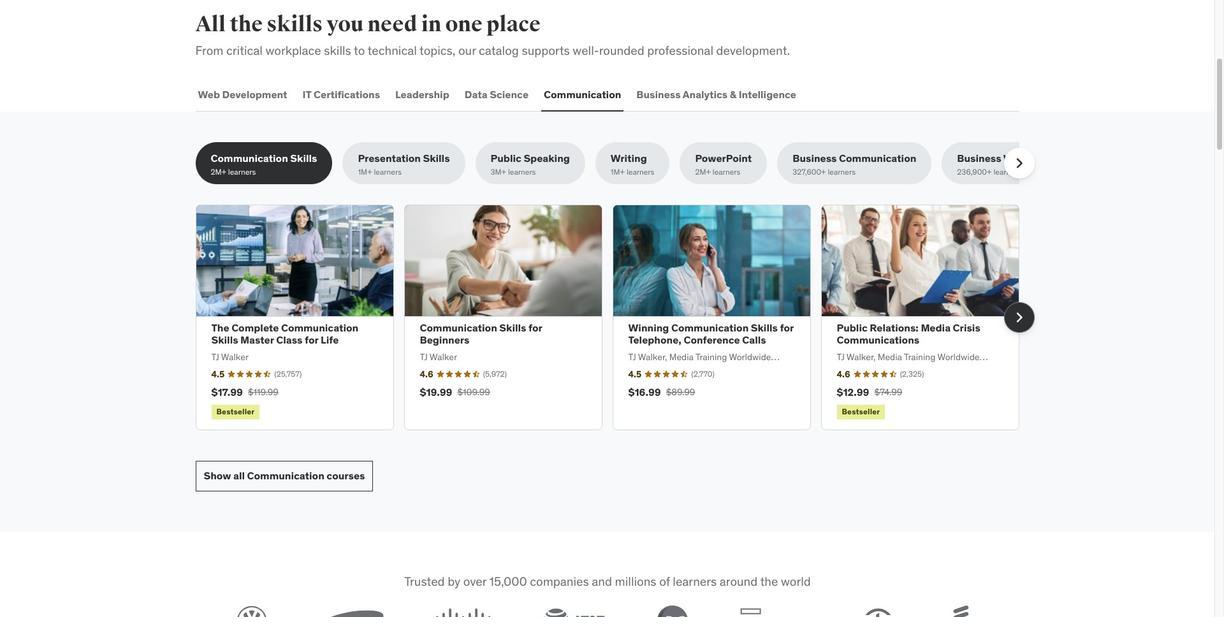 Task type: vqa. For each thing, say whether or not it's contained in the screenshot.


Task type: describe. For each thing, give the bounding box(es) containing it.
companies
[[530, 574, 589, 589]]

communication button
[[542, 80, 624, 110]]

2m+ inside 'communication skills 2m+ learners'
[[211, 167, 226, 177]]

for inside the communication skills for beginners
[[529, 321, 543, 334]]

courses
[[327, 470, 365, 482]]

learners inside public speaking 3m+ learners
[[508, 167, 536, 177]]

and
[[592, 574, 612, 589]]

samsung logo image
[[319, 610, 383, 617]]

by
[[448, 574, 460, 589]]

you
[[327, 11, 364, 38]]

catalog
[[479, 43, 519, 58]]

relations:
[[870, 321, 919, 334]]

communication inside the communication skills for beginners
[[420, 321, 497, 334]]

it certifications button
[[300, 80, 383, 110]]

327,600+
[[793, 167, 826, 177]]

public relations: media crisis communications link
[[837, 321, 981, 346]]

master
[[241, 333, 274, 346]]

communication inside button
[[544, 88, 622, 101]]

learners inside the presentation skills 1m+ learners
[[374, 167, 402, 177]]

presentation
[[358, 152, 421, 164]]

complete
[[232, 321, 279, 334]]

&
[[730, 88, 737, 101]]

next image for topic filters element
[[1009, 153, 1030, 173]]

all
[[233, 470, 245, 482]]

data
[[465, 88, 488, 101]]

for inside winning communication skills for telephone, conference calls
[[780, 321, 794, 334]]

presentation skills 1m+ learners
[[358, 152, 450, 177]]

public for public speaking 3m+ learners
[[491, 152, 522, 164]]

around
[[720, 574, 758, 589]]

winning communication skills for telephone, conference calls link
[[629, 321, 794, 346]]

the
[[211, 321, 229, 334]]

powerpoint
[[696, 152, 752, 164]]

of
[[659, 574, 670, 589]]

1 vertical spatial skills
[[324, 43, 351, 58]]

to
[[354, 43, 365, 58]]

3m+
[[491, 167, 507, 177]]

skills inside the complete communication skills master class for life
[[211, 333, 238, 346]]

communications
[[837, 333, 920, 346]]

carousel element
[[196, 205, 1035, 430]]

2m+ inside powerpoint 2m+ learners
[[696, 167, 711, 177]]

intelligence
[[739, 88, 797, 101]]

topic filters element
[[196, 142, 1056, 184]]

development
[[222, 88, 287, 101]]

analytics
[[683, 88, 728, 101]]

our
[[459, 43, 476, 58]]

workplace
[[266, 43, 321, 58]]

beginners
[[420, 333, 470, 346]]

show
[[204, 470, 231, 482]]

communication skills for beginners link
[[420, 321, 543, 346]]

business analytics & intelligence button
[[634, 80, 799, 110]]

professional
[[648, 43, 714, 58]]

technical
[[368, 43, 417, 58]]

writing inside business writing 236,900+ learners
[[1004, 152, 1040, 164]]

it
[[303, 88, 312, 101]]

skills for communication skills for beginners
[[500, 321, 527, 334]]

volkswagen logo image
[[236, 606, 267, 617]]

millions
[[615, 574, 656, 589]]

learners inside the writing 1m+ learners
[[627, 167, 655, 177]]

all
[[196, 11, 226, 38]]

1 vertical spatial the
[[760, 574, 778, 589]]

data science
[[465, 88, 529, 101]]

media
[[921, 321, 951, 334]]

the complete communication skills master class for life link
[[211, 321, 359, 346]]

leadership button
[[393, 80, 452, 110]]

supports
[[522, 43, 570, 58]]

over
[[463, 574, 486, 589]]

rounded
[[599, 43, 645, 58]]

1m+ inside the writing 1m+ learners
[[611, 167, 625, 177]]

1m+ inside the presentation skills 1m+ learners
[[358, 167, 372, 177]]

winning communication skills for telephone, conference calls
[[629, 321, 794, 346]]

learners inside powerpoint 2m+ learners
[[713, 167, 741, 177]]

business for business communication 327,600+ learners
[[793, 152, 837, 164]]

telephone,
[[629, 333, 682, 346]]

next image for carousel element
[[1009, 307, 1030, 328]]

communication inside business communication 327,600+ learners
[[839, 152, 917, 164]]

att&t logo image
[[543, 608, 605, 617]]

critical
[[226, 43, 263, 58]]

class
[[276, 333, 303, 346]]

skills for presentation skills 1m+ learners
[[423, 152, 450, 164]]

public speaking 3m+ learners
[[491, 152, 570, 177]]

the inside all the skills you need in one place from critical workplace skills to technical topics, our catalog supports well-rounded professional development.
[[230, 11, 263, 38]]

communication inside winning communication skills for telephone, conference calls
[[672, 321, 749, 334]]

conference
[[684, 333, 740, 346]]



Task type: locate. For each thing, give the bounding box(es) containing it.
0 vertical spatial the
[[230, 11, 263, 38]]

business inside business writing 236,900+ learners
[[958, 152, 1002, 164]]

business inside button
[[637, 88, 681, 101]]

certifications
[[314, 88, 380, 101]]

all the skills you need in one place from critical workplace skills to technical topics, our catalog supports well-rounded professional development.
[[196, 11, 790, 58]]

0 horizontal spatial the
[[230, 11, 263, 38]]

ericsson logo image
[[944, 606, 979, 617]]

science
[[490, 88, 529, 101]]

public left relations: at bottom right
[[837, 321, 868, 334]]

1 next image from the top
[[1009, 153, 1030, 173]]

need
[[368, 11, 417, 38]]

2 horizontal spatial for
[[780, 321, 794, 334]]

0 horizontal spatial business
[[637, 88, 681, 101]]

skills inside the communication skills for beginners
[[500, 321, 527, 334]]

2 2m+ from the left
[[696, 167, 711, 177]]

0 horizontal spatial 1m+
[[358, 167, 372, 177]]

236,900+
[[958, 167, 992, 177]]

next image right 236,900+
[[1009, 153, 1030, 173]]

business up 327,600+
[[793, 152, 837, 164]]

topics,
[[420, 43, 456, 58]]

0 vertical spatial skills
[[267, 11, 323, 38]]

2m+
[[211, 167, 226, 177], [696, 167, 711, 177]]

crisis
[[953, 321, 981, 334]]

skills up the workplace
[[267, 11, 323, 38]]

skills for communication skills 2m+ learners
[[290, 152, 317, 164]]

skills
[[290, 152, 317, 164], [423, 152, 450, 164], [500, 321, 527, 334], [751, 321, 778, 334], [211, 333, 238, 346]]

business
[[637, 88, 681, 101], [793, 152, 837, 164], [958, 152, 1002, 164]]

1 vertical spatial public
[[837, 321, 868, 334]]

0 horizontal spatial for
[[305, 333, 319, 346]]

1 writing from the left
[[611, 152, 647, 164]]

from
[[196, 43, 224, 58]]

web development button
[[196, 80, 290, 110]]

show all communication courses
[[204, 470, 365, 482]]

for inside the complete communication skills master class for life
[[305, 333, 319, 346]]

the
[[230, 11, 263, 38], [760, 574, 778, 589]]

communication
[[544, 88, 622, 101], [211, 152, 288, 164], [839, 152, 917, 164], [281, 321, 359, 334], [420, 321, 497, 334], [672, 321, 749, 334], [247, 470, 325, 482]]

learners inside 'communication skills 2m+ learners'
[[228, 167, 256, 177]]

0 horizontal spatial skills
[[267, 11, 323, 38]]

1 horizontal spatial 1m+
[[611, 167, 625, 177]]

it certifications
[[303, 88, 380, 101]]

2 writing from the left
[[1004, 152, 1040, 164]]

business up 236,900+
[[958, 152, 1002, 164]]

business for business writing 236,900+ learners
[[958, 152, 1002, 164]]

communication inside the complete communication skills master class for life
[[281, 321, 359, 334]]

next image
[[1009, 153, 1030, 173], [1009, 307, 1030, 328]]

0 vertical spatial next image
[[1009, 153, 1030, 173]]

skills inside the presentation skills 1m+ learners
[[423, 152, 450, 164]]

place
[[487, 11, 541, 38]]

next image inside topic filters element
[[1009, 153, 1030, 173]]

learners
[[228, 167, 256, 177], [374, 167, 402, 177], [508, 167, 536, 177], [627, 167, 655, 177], [713, 167, 741, 177], [828, 167, 856, 177], [994, 167, 1022, 177], [673, 574, 717, 589]]

in
[[421, 11, 442, 38]]

public
[[491, 152, 522, 164], [837, 321, 868, 334]]

public inside public relations: media crisis communications
[[837, 321, 868, 334]]

1 horizontal spatial for
[[529, 321, 543, 334]]

0 vertical spatial public
[[491, 152, 522, 164]]

business for business analytics & intelligence
[[637, 88, 681, 101]]

world
[[781, 574, 811, 589]]

public for public relations: media crisis communications
[[837, 321, 868, 334]]

leadership
[[396, 88, 450, 101]]

writing inside the writing 1m+ learners
[[611, 152, 647, 164]]

skills inside 'communication skills 2m+ learners'
[[290, 152, 317, 164]]

public up 3m+
[[491, 152, 522, 164]]

business communication 327,600+ learners
[[793, 152, 917, 177]]

1 horizontal spatial public
[[837, 321, 868, 334]]

writing
[[611, 152, 647, 164], [1004, 152, 1040, 164]]

0 horizontal spatial 2m+
[[211, 167, 226, 177]]

1 horizontal spatial skills
[[324, 43, 351, 58]]

speaking
[[524, 152, 570, 164]]

hewlett packard enterprise logo image
[[740, 608, 800, 617]]

next image right crisis
[[1009, 307, 1030, 328]]

learners inside business writing 236,900+ learners
[[994, 167, 1022, 177]]

1 horizontal spatial 2m+
[[696, 167, 711, 177]]

15,000
[[489, 574, 527, 589]]

2 1m+ from the left
[[611, 167, 625, 177]]

the up critical
[[230, 11, 263, 38]]

calls
[[743, 333, 767, 346]]

winning
[[629, 321, 669, 334]]

1 vertical spatial next image
[[1009, 307, 1030, 328]]

communication inside 'communication skills 2m+ learners'
[[211, 152, 288, 164]]

for
[[529, 321, 543, 334], [780, 321, 794, 334], [305, 333, 319, 346]]

0 horizontal spatial public
[[491, 152, 522, 164]]

trusted
[[404, 574, 445, 589]]

trusted by over 15,000 companies and millions of learners around the world
[[404, 574, 811, 589]]

learners inside business communication 327,600+ learners
[[828, 167, 856, 177]]

the complete communication skills master class for life
[[211, 321, 359, 346]]

business writing 236,900+ learners
[[958, 152, 1040, 177]]

the left world
[[760, 574, 778, 589]]

1m+
[[358, 167, 372, 177], [611, 167, 625, 177]]

web
[[198, 88, 220, 101]]

1 horizontal spatial writing
[[1004, 152, 1040, 164]]

web development
[[198, 88, 287, 101]]

citi logo image
[[852, 608, 892, 617]]

life
[[321, 333, 339, 346]]

business analytics & intelligence
[[637, 88, 797, 101]]

communication skills for beginners
[[420, 321, 543, 346]]

skills inside winning communication skills for telephone, conference calls
[[751, 321, 778, 334]]

procter & gamble logo image
[[657, 606, 688, 617]]

data science button
[[462, 80, 531, 110]]

well-
[[573, 43, 599, 58]]

business left analytics at the top right of page
[[637, 88, 681, 101]]

1 horizontal spatial the
[[760, 574, 778, 589]]

next image inside carousel element
[[1009, 307, 1030, 328]]

2 next image from the top
[[1009, 307, 1030, 328]]

public inside public speaking 3m+ learners
[[491, 152, 522, 164]]

skills left to
[[324, 43, 351, 58]]

1 horizontal spatial business
[[793, 152, 837, 164]]

cisco logo image
[[436, 608, 491, 617]]

skills
[[267, 11, 323, 38], [324, 43, 351, 58]]

powerpoint 2m+ learners
[[696, 152, 752, 177]]

communication skills 2m+ learners
[[211, 152, 317, 177]]

1 2m+ from the left
[[211, 167, 226, 177]]

show all communication courses link
[[196, 461, 373, 492]]

0 horizontal spatial writing
[[611, 152, 647, 164]]

writing 1m+ learners
[[611, 152, 655, 177]]

1 1m+ from the left
[[358, 167, 372, 177]]

business inside business communication 327,600+ learners
[[793, 152, 837, 164]]

2 horizontal spatial business
[[958, 152, 1002, 164]]

development.
[[717, 43, 790, 58]]

one
[[446, 11, 483, 38]]

public relations: media crisis communications
[[837, 321, 981, 346]]



